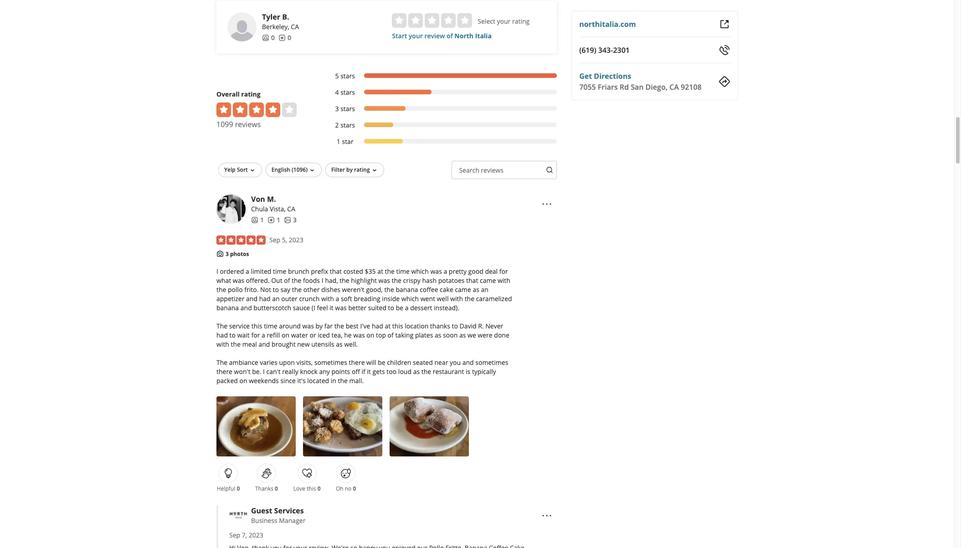 Task type: locate. For each thing, give the bounding box(es) containing it.
crunch
[[299, 295, 320, 303]]

search
[[459, 166, 480, 175]]

highlight
[[351, 276, 377, 285]]

2 stars from the top
[[341, 88, 355, 97]]

suited
[[368, 304, 387, 313]]

prefix
[[311, 267, 328, 276]]

menu image
[[542, 511, 553, 522]]

3 (0 reactions) element from the left
[[318, 485, 321, 493]]

1 vertical spatial that
[[467, 276, 479, 285]]

0 horizontal spatial at
[[378, 267, 384, 276]]

came
[[480, 276, 496, 285], [455, 286, 471, 294]]

(0 reactions) element right love
[[318, 485, 321, 493]]

the up packed
[[217, 359, 228, 367]]

1 horizontal spatial 16 review v2 image
[[279, 34, 286, 41]]

24 directions v2 image
[[720, 76, 731, 87]]

1 vertical spatial by
[[316, 322, 323, 331]]

vista,
[[270, 205, 286, 213]]

0 horizontal spatial your
[[409, 31, 423, 40]]

reviews element down berkeley,
[[279, 33, 291, 42]]

2301
[[613, 45, 630, 55]]

on inside the ambiance varies upon visits, sometimes there will be children seated near you and sometimes there won't be. i can't really knock any points off if it gets too loud as the restaurant is typically packed on weekends since it's located in the mall.
[[240, 377, 247, 385]]

16 review v2 image down berkeley,
[[279, 34, 286, 41]]

ca left 92108
[[670, 82, 679, 92]]

knock
[[300, 368, 318, 376]]

stars right the "2" in the top of the page
[[341, 121, 355, 129]]

banana
[[396, 286, 418, 294], [217, 304, 239, 313]]

0 horizontal spatial had
[[217, 331, 228, 340]]

1 the from the top
[[217, 322, 228, 331]]

for inside the service this time around was by far the best i've had at this location thanks to david r. never had to wait for a refill on water or iced tea, he was on top of taking plates as soon as we were done with the meal and brought new utensils as well.
[[251, 331, 260, 340]]

filter reviews by 2 stars rating element
[[326, 121, 557, 130]]

reviews element for m.
[[268, 216, 280, 225]]

1 horizontal spatial sep
[[270, 236, 281, 244]]

with down service
[[217, 340, 229, 349]]

offered.
[[246, 276, 270, 285]]

1 horizontal spatial for
[[500, 267, 508, 276]]

0 vertical spatial for
[[500, 267, 508, 276]]

0 vertical spatial there
[[349, 359, 365, 367]]

1 vertical spatial there
[[217, 368, 233, 376]]

which up crispy
[[412, 267, 429, 276]]

the inside the ambiance varies upon visits, sometimes there will be children seated near you and sometimes there won't be. i can't really knock any points off if it gets too loud as the restaurant is typically packed on weekends since it's located in the mall.
[[217, 359, 228, 367]]

i
[[217, 267, 218, 276], [322, 276, 324, 285], [263, 368, 265, 376]]

a left "refill"
[[262, 331, 265, 340]]

as down the seated
[[413, 368, 420, 376]]

0 horizontal spatial by
[[316, 322, 323, 331]]

2 16 chevron down v2 image from the left
[[309, 167, 316, 174]]

2 (0 reactions) element from the left
[[275, 485, 278, 493]]

the left crispy
[[392, 276, 402, 285]]

sep
[[270, 236, 281, 244], [229, 531, 240, 540]]

1 horizontal spatial 3
[[293, 216, 297, 224]]

0 vertical spatial banana
[[396, 286, 418, 294]]

2 horizontal spatial on
[[367, 331, 375, 340]]

2 horizontal spatial had
[[372, 322, 383, 331]]

16 friends v2 image down chula
[[251, 216, 259, 224]]

(619) 343-2301
[[580, 45, 630, 55]]

24 external link v2 image
[[720, 19, 731, 30]]

the right say
[[292, 286, 302, 294]]

as
[[473, 286, 480, 294], [435, 331, 442, 340], [460, 331, 466, 340], [336, 340, 343, 349], [413, 368, 420, 376]]

i up what
[[217, 267, 218, 276]]

0
[[271, 33, 275, 42], [288, 33, 291, 42], [237, 485, 240, 493], [275, 485, 278, 493], [318, 485, 321, 493], [353, 485, 356, 493]]

of right top
[[388, 331, 394, 340]]

that down good
[[467, 276, 479, 285]]

the
[[217, 322, 228, 331], [217, 359, 228, 367]]

None radio
[[392, 13, 407, 28], [442, 13, 456, 28], [458, 13, 473, 28], [392, 13, 407, 28], [442, 13, 456, 28], [458, 13, 473, 28]]

and down "refill"
[[259, 340, 270, 349]]

we
[[468, 331, 476, 340]]

4 (0 reactions) element from the left
[[353, 485, 356, 493]]

english (1096) button
[[266, 163, 322, 177]]

photos element
[[284, 216, 297, 225]]

1 horizontal spatial your
[[497, 17, 511, 25]]

0 horizontal spatial banana
[[217, 304, 239, 313]]

1 horizontal spatial that
[[467, 276, 479, 285]]

1 (0 reactions) element from the left
[[237, 485, 240, 493]]

by left far
[[316, 322, 323, 331]]

a left "limited"
[[246, 267, 249, 276]]

the down brunch
[[292, 276, 302, 285]]

best
[[346, 322, 359, 331]]

and
[[246, 295, 258, 303], [241, 304, 252, 313], [259, 340, 270, 349], [463, 359, 474, 367]]

came down potatoes
[[455, 286, 471, 294]]

0 horizontal spatial sometimes
[[315, 359, 347, 367]]

sep left 5,
[[270, 236, 281, 244]]

weekends
[[249, 377, 279, 385]]

2 horizontal spatial 16 chevron down v2 image
[[371, 167, 378, 174]]

won't
[[234, 368, 251, 376]]

(0 reactions) element right thanks at the left
[[275, 485, 278, 493]]

None radio
[[409, 13, 423, 28], [425, 13, 440, 28], [409, 13, 423, 28], [425, 13, 440, 28]]

rating element
[[392, 13, 473, 28]]

5 star rating image
[[217, 236, 266, 245]]

reviews for search reviews
[[481, 166, 504, 175]]

wait
[[237, 331, 250, 340]]

time
[[273, 267, 287, 276], [397, 267, 410, 276], [264, 322, 278, 331]]

the ambiance varies upon visits, sometimes there will be children seated near you and sometimes there won't be. i can't really knock any points off if it gets too loud as the restaurant is typically packed on weekends since it's located in the mall.
[[217, 359, 509, 385]]

time up crispy
[[397, 267, 410, 276]]

friends element containing 1
[[251, 216, 264, 225]]

your for select
[[497, 17, 511, 25]]

friends element containing 0
[[262, 33, 275, 42]]

1 down chula
[[260, 216, 264, 224]]

16 chevron down v2 image inside filter by rating dropdown button
[[371, 167, 378, 174]]

3 photos link
[[226, 250, 249, 258]]

2 stars
[[335, 121, 355, 129]]

3
[[335, 104, 339, 113], [293, 216, 297, 224], [226, 250, 229, 258]]

ca inside tyler b. berkeley, ca
[[291, 22, 299, 31]]

i inside the ambiance varies upon visits, sometimes there will be children seated near you and sometimes there won't be. i can't really knock any points off if it gets too loud as the restaurant is typically packed on weekends since it's located in the mall.
[[263, 368, 265, 376]]

16 chevron down v2 image for yelp sort
[[249, 167, 256, 174]]

3 for 3 stars
[[335, 104, 339, 113]]

be up "gets"
[[378, 359, 386, 367]]

1 vertical spatial the
[[217, 359, 228, 367]]

rating for select your rating
[[513, 17, 530, 25]]

the left caramelized
[[465, 295, 475, 303]]

this up taking
[[393, 322, 403, 331]]

1 vertical spatial sep
[[229, 531, 240, 540]]

of up say
[[284, 276, 290, 285]]

good,
[[366, 286, 383, 294]]

overall rating
[[217, 90, 261, 98]]

(0 reactions) element
[[237, 485, 240, 493], [275, 485, 278, 493], [318, 485, 321, 493], [353, 485, 356, 493]]

far
[[325, 322, 333, 331]]

1 horizontal spatial 16 friends v2 image
[[262, 34, 270, 41]]

0 vertical spatial by
[[347, 166, 353, 174]]

16 review v2 image for m.
[[268, 216, 275, 224]]

1 vertical spatial ca
[[670, 82, 679, 92]]

to
[[273, 286, 279, 294], [388, 304, 395, 313], [452, 322, 458, 331], [230, 331, 236, 340]]

children
[[387, 359, 412, 367]]

sometimes up any
[[315, 359, 347, 367]]

16 review v2 image for b.
[[279, 34, 286, 41]]

iced
[[318, 331, 330, 340]]

1 vertical spatial 2023
[[249, 531, 264, 540]]

ordered
[[220, 267, 244, 276]]

had,
[[325, 276, 338, 285]]

3 stars from the top
[[341, 104, 355, 113]]

reviews right search
[[481, 166, 504, 175]]

around
[[279, 322, 301, 331]]

by inside the service this time around was by far the best i've had at this location thanks to david r. never had to wait for a refill on water or iced tea, he was on top of taking plates as soon as we were done with the meal and brought new utensils as well.
[[316, 322, 323, 331]]

for inside i ordered a limited time brunch prefix that costed $35 at the time which was a pretty good deal for what was offered. out of the foods i had, the highlight was the crispy hash potatoes that came with the pollo frito. not to say the other dishes weren't good, the banana coffee cake came as an appetizer and had an outer crunch with a soft breading inside which went well with the caramelized banana and butterscotch sauce (i feel it was better suited to be a dessert instead).
[[500, 267, 508, 276]]

and up is
[[463, 359, 474, 367]]

5 stars
[[335, 72, 355, 80]]

sep 7, 2023
[[229, 531, 264, 540]]

as down good
[[473, 286, 480, 294]]

with
[[498, 276, 511, 285], [321, 295, 334, 303], [451, 295, 463, 303], [217, 340, 229, 349]]

reviews element
[[279, 33, 291, 42], [268, 216, 280, 225]]

0 vertical spatial sep
[[270, 236, 281, 244]]

0 vertical spatial of
[[447, 31, 453, 40]]

1 horizontal spatial 1
[[277, 216, 280, 224]]

0 vertical spatial 2023
[[289, 236, 304, 244]]

reviews down "4 star rating" image
[[235, 119, 261, 129]]

your right "start"
[[409, 31, 423, 40]]

0 vertical spatial 16 friends v2 image
[[262, 34, 270, 41]]

by right filter
[[347, 166, 353, 174]]

filter
[[332, 166, 345, 174]]

(0 reactions) element right helpful
[[237, 485, 240, 493]]

1 vertical spatial an
[[272, 295, 280, 303]]

had
[[259, 295, 271, 303], [372, 322, 383, 331], [217, 331, 228, 340]]

0 vertical spatial friends element
[[262, 33, 275, 42]]

reviews element containing 0
[[279, 33, 291, 42]]

3 inside photos element
[[293, 216, 297, 224]]

0 vertical spatial reviews
[[235, 119, 261, 129]]

stars for 2 stars
[[341, 121, 355, 129]]

1 horizontal spatial an
[[481, 286, 489, 294]]

sep left 7, at the bottom of page
[[229, 531, 240, 540]]

4 stars
[[335, 88, 355, 97]]

at inside i ordered a limited time brunch prefix that costed $35 at the time which was a pretty good deal for what was offered. out of the foods i had, the highlight was the crispy hash potatoes that came with the pollo frito. not to say the other dishes weren't good, the banana coffee cake came as an appetizer and had an outer crunch with a soft breading inside which went well with the caramelized banana and butterscotch sauce (i feel it was better suited to be a dessert instead).
[[378, 267, 384, 276]]

to up soon
[[452, 322, 458, 331]]

3 for 3
[[293, 216, 297, 224]]

2 vertical spatial of
[[388, 331, 394, 340]]

sometimes up the 'typically'
[[476, 359, 509, 367]]

1 star
[[337, 137, 354, 146]]

frito.
[[245, 286, 259, 294]]

as down tea,
[[336, 340, 343, 349]]

1 vertical spatial reviews
[[481, 166, 504, 175]]

for up meal
[[251, 331, 260, 340]]

0 vertical spatial 16 review v2 image
[[279, 34, 286, 41]]

0 vertical spatial rating
[[513, 17, 530, 25]]

at inside the service this time around was by far the best i've had at this location thanks to david r. never had to wait for a refill on water or iced tea, he was on top of taking plates as soon as we were done with the meal and brought new utensils as well.
[[385, 322, 391, 331]]

16 friends v2 image
[[262, 34, 270, 41], [251, 216, 259, 224]]

1 horizontal spatial rating
[[354, 166, 370, 174]]

0 horizontal spatial sep
[[229, 531, 240, 540]]

(619)
[[580, 45, 597, 55]]

banana down crispy
[[396, 286, 418, 294]]

it inside i ordered a limited time brunch prefix that costed $35 at the time which was a pretty good deal for what was offered. out of the foods i had, the highlight was the crispy hash potatoes that came with the pollo frito. not to say the other dishes weren't good, the banana coffee cake came as an appetizer and had an outer crunch with a soft breading inside which went well with the caramelized banana and butterscotch sauce (i feel it was better suited to be a dessert instead).
[[330, 304, 334, 313]]

stars down 4 stars
[[341, 104, 355, 113]]

2 horizontal spatial i
[[322, 276, 324, 285]]

packed
[[217, 377, 238, 385]]

northitalia.com link
[[580, 19, 636, 29]]

1 vertical spatial friends element
[[251, 216, 264, 225]]

on down the 'won't'
[[240, 377, 247, 385]]

which
[[412, 267, 429, 276], [402, 295, 419, 303]]

stars for 3 stars
[[341, 104, 355, 113]]

rating inside dropdown button
[[354, 166, 370, 174]]

1 16 chevron down v2 image from the left
[[249, 167, 256, 174]]

it right if
[[367, 368, 371, 376]]

i right "be."
[[263, 368, 265, 376]]

2023 for sep 5, 2023
[[289, 236, 304, 244]]

0 horizontal spatial 16 review v2 image
[[268, 216, 275, 224]]

0 horizontal spatial 16 chevron down v2 image
[[249, 167, 256, 174]]

1 horizontal spatial banana
[[396, 286, 418, 294]]

1 horizontal spatial reviews
[[481, 166, 504, 175]]

an up caramelized
[[481, 286, 489, 294]]

had up top
[[372, 322, 383, 331]]

this right service
[[252, 322, 262, 331]]

1 vertical spatial be
[[378, 359, 386, 367]]

stars right 4 at the top of the page
[[341, 88, 355, 97]]

select
[[478, 17, 496, 25]]

0 horizontal spatial on
[[240, 377, 247, 385]]

or
[[310, 331, 316, 340]]

0 inside reviews "element"
[[288, 33, 291, 42]]

of
[[447, 31, 453, 40], [284, 276, 290, 285], [388, 331, 394, 340]]

manager
[[279, 517, 306, 526]]

16 review v2 image down vista,
[[268, 216, 275, 224]]

3 up the "2" in the top of the page
[[335, 104, 339, 113]]

coffee
[[420, 286, 439, 294]]

1 vertical spatial 3
[[293, 216, 297, 224]]

  text field
[[452, 161, 557, 179]]

1 horizontal spatial by
[[347, 166, 353, 174]]

rating right the select
[[513, 17, 530, 25]]

came down deal on the right of the page
[[480, 276, 496, 285]]

0 vertical spatial be
[[396, 304, 404, 313]]

directions
[[594, 71, 632, 81]]

utensils
[[312, 340, 335, 349]]

limited
[[251, 267, 272, 276]]

ca up photos element
[[287, 205, 296, 213]]

0 horizontal spatial it
[[330, 304, 334, 313]]

menu image
[[542, 199, 553, 210]]

1 vertical spatial for
[[251, 331, 260, 340]]

was
[[431, 267, 442, 276], [233, 276, 245, 285], [379, 276, 390, 285], [335, 304, 347, 313], [303, 322, 314, 331], [354, 331, 365, 340]]

1 vertical spatial banana
[[217, 304, 239, 313]]

as left "we" at the left bottom of page
[[460, 331, 466, 340]]

2 horizontal spatial rating
[[513, 17, 530, 25]]

the down wait
[[231, 340, 241, 349]]

1 horizontal spatial on
[[282, 331, 290, 340]]

friends element down chula
[[251, 216, 264, 225]]

1 vertical spatial at
[[385, 322, 391, 331]]

2 vertical spatial i
[[263, 368, 265, 376]]

(0 reactions) element for oh no 0
[[353, 485, 356, 493]]

had left wait
[[217, 331, 228, 340]]

typically
[[472, 368, 496, 376]]

an up butterscotch
[[272, 295, 280, 303]]

this right love
[[307, 485, 316, 493]]

16 chevron down v2 image right (1096)
[[309, 167, 316, 174]]

any
[[319, 368, 330, 376]]

1 horizontal spatial of
[[388, 331, 394, 340]]

reviews element down vista,
[[268, 216, 280, 225]]

at right $35
[[378, 267, 384, 276]]

16 review v2 image
[[279, 34, 286, 41], [268, 216, 275, 224]]

photo of tyler b. image
[[228, 12, 257, 41]]

1 vertical spatial had
[[372, 322, 383, 331]]

2 vertical spatial ca
[[287, 205, 296, 213]]

0 horizontal spatial i
[[217, 267, 218, 276]]

2023 right 7, at the bottom of page
[[249, 531, 264, 540]]

a left dessert on the left bottom of page
[[405, 304, 409, 313]]

1 horizontal spatial sometimes
[[476, 359, 509, 367]]

friends element
[[262, 33, 275, 42], [251, 216, 264, 225]]

0 horizontal spatial there
[[217, 368, 233, 376]]

guest services business manager
[[251, 506, 306, 526]]

of inside i ordered a limited time brunch prefix that costed $35 at the time which was a pretty good deal for what was offered. out of the foods i had, the highlight was the crispy hash potatoes that came with the pollo frito. not to say the other dishes weren't good, the banana coffee cake came as an appetizer and had an outer crunch with a soft breading inside which went well with the caramelized banana and butterscotch sauce (i feel it was better suited to be a dessert instead).
[[284, 276, 290, 285]]

stars
[[341, 72, 355, 80], [341, 88, 355, 97], [341, 104, 355, 113], [341, 121, 355, 129]]

16 chevron down v2 image inside english (1096) popup button
[[309, 167, 316, 174]]

for right deal on the right of the page
[[500, 267, 508, 276]]

yelp sort
[[224, 166, 248, 174]]

1 vertical spatial 16 friends v2 image
[[251, 216, 259, 224]]

16 chevron down v2 image right filter by rating
[[371, 167, 378, 174]]

appetizer
[[217, 295, 245, 303]]

1 horizontal spatial there
[[349, 359, 365, 367]]

breading
[[354, 295, 381, 303]]

the up tea,
[[335, 322, 344, 331]]

4 stars from the top
[[341, 121, 355, 129]]

had down not
[[259, 295, 271, 303]]

2 vertical spatial 3
[[226, 250, 229, 258]]

varies
[[260, 359, 278, 367]]

was up pollo
[[233, 276, 245, 285]]

1 horizontal spatial i
[[263, 368, 265, 376]]

i left had,
[[322, 276, 324, 285]]

there up off
[[349, 359, 365, 367]]

1 horizontal spatial came
[[480, 276, 496, 285]]

0 vertical spatial had
[[259, 295, 271, 303]]

1 vertical spatial i
[[322, 276, 324, 285]]

16 camera v2 image
[[217, 250, 224, 258]]

4 star rating image
[[217, 103, 297, 117]]

(0 reactions) element for thanks 0
[[275, 485, 278, 493]]

caramelized
[[476, 295, 512, 303]]

1 vertical spatial reviews element
[[268, 216, 280, 225]]

was up good,
[[379, 276, 390, 285]]

0 vertical spatial the
[[217, 322, 228, 331]]

0 vertical spatial it
[[330, 304, 334, 313]]

16 friends v2 image for tyler
[[262, 34, 270, 41]]

1 vertical spatial came
[[455, 286, 471, 294]]

services
[[274, 506, 304, 516]]

was down i've
[[354, 331, 365, 340]]

0 horizontal spatial of
[[284, 276, 290, 285]]

24 phone v2 image
[[720, 45, 731, 56]]

1 left star
[[337, 137, 341, 146]]

reviews element containing 1
[[268, 216, 280, 225]]

0 horizontal spatial this
[[252, 322, 262, 331]]

at up top
[[385, 322, 391, 331]]

be inside i ordered a limited time brunch prefix that costed $35 at the time which was a pretty good deal for what was offered. out of the foods i had, the highlight was the crispy hash potatoes that came with the pollo frito. not to say the other dishes weren't good, the banana coffee cake came as an appetizer and had an outer crunch with a soft breading inside which went well with the caramelized banana and butterscotch sauce (i feel it was better suited to be a dessert instead).
[[396, 304, 404, 313]]

service
[[229, 322, 250, 331]]

0 vertical spatial at
[[378, 267, 384, 276]]

1 vertical spatial rating
[[241, 90, 261, 98]]

(0 reactions) element right no
[[353, 485, 356, 493]]

0 horizontal spatial be
[[378, 359, 386, 367]]

1 left 16 photos v2
[[277, 216, 280, 224]]

instead).
[[434, 304, 460, 313]]

2 the from the top
[[217, 359, 228, 367]]

1 horizontal spatial it
[[367, 368, 371, 376]]

to down 'inside'
[[388, 304, 395, 313]]

since
[[281, 377, 296, 385]]

0 vertical spatial i
[[217, 267, 218, 276]]

which up dessert on the left bottom of page
[[402, 295, 419, 303]]

0 vertical spatial your
[[497, 17, 511, 25]]

2 vertical spatial rating
[[354, 166, 370, 174]]

the left service
[[217, 322, 228, 331]]

it's
[[298, 377, 306, 385]]

0 inside friends element
[[271, 33, 275, 42]]

your for start
[[409, 31, 423, 40]]

16 friends v2 image down berkeley,
[[262, 34, 270, 41]]

you
[[450, 359, 461, 367]]

0 horizontal spatial 2023
[[249, 531, 264, 540]]

foods
[[303, 276, 320, 285]]

1 horizontal spatial 16 chevron down v2 image
[[309, 167, 316, 174]]

3 for 3 photos
[[226, 250, 229, 258]]

16 chevron down v2 image
[[249, 167, 256, 174], [309, 167, 316, 174], [371, 167, 378, 174]]

2 sometimes from the left
[[476, 359, 509, 367]]

review
[[425, 31, 445, 40]]

0 vertical spatial reviews element
[[279, 33, 291, 42]]

rating for filter by rating
[[354, 166, 370, 174]]

2 horizontal spatial 3
[[335, 104, 339, 113]]

the inside the service this time around was by far the best i've had at this location thanks to david r. never had to wait for a refill on water or iced tea, he was on top of taking plates as soon as we were done with the meal and brought new utensils as well.
[[217, 322, 228, 331]]

16 chevron down v2 image inside yelp sort dropdown button
[[249, 167, 256, 174]]

0 horizontal spatial 16 friends v2 image
[[251, 216, 259, 224]]

restaurant
[[433, 368, 464, 376]]

time up out
[[273, 267, 287, 276]]

1 vertical spatial your
[[409, 31, 423, 40]]

rating right filter
[[354, 166, 370, 174]]

1 horizontal spatial 2023
[[289, 236, 304, 244]]

1 stars from the top
[[341, 72, 355, 80]]

select your rating
[[478, 17, 530, 25]]

3 16 chevron down v2 image from the left
[[371, 167, 378, 174]]

for
[[500, 267, 508, 276], [251, 331, 260, 340]]



Task type: vqa. For each thing, say whether or not it's contained in the screenshot.
Has
no



Task type: describe. For each thing, give the bounding box(es) containing it.
filter reviews by 5 stars rating element
[[326, 72, 557, 81]]

0 horizontal spatial an
[[272, 295, 280, 303]]

oh no 0
[[336, 485, 356, 493]]

taking
[[396, 331, 414, 340]]

never
[[486, 322, 504, 331]]

a up potatoes
[[444, 267, 448, 276]]

(no rating) image
[[392, 13, 473, 28]]

7055
[[580, 82, 596, 92]]

were
[[478, 331, 493, 340]]

von
[[251, 194, 265, 204]]

16 photos v2 image
[[284, 216, 291, 224]]

(0 reactions) element for helpful 0
[[237, 485, 240, 493]]

chula
[[251, 205, 268, 213]]

say
[[281, 286, 291, 294]]

von m. link
[[251, 194, 276, 204]]

of inside the service this time around was by far the best i've had at this location thanks to david r. never had to wait for a refill on water or iced tea, he was on top of taking plates as soon as we were done with the meal and brought new utensils as well.
[[388, 331, 394, 340]]

the up weren't
[[340, 276, 350, 285]]

near
[[435, 359, 448, 367]]

is
[[466, 368, 471, 376]]

with inside the service this time around was by far the best i've had at this location thanks to david r. never had to wait for a refill on water or iced tea, he was on top of taking plates as soon as we were done with the meal and brought new utensils as well.
[[217, 340, 229, 349]]

was down soft
[[335, 304, 347, 313]]

tyler b. berkeley, ca
[[262, 12, 299, 31]]

soon
[[443, 331, 458, 340]]

english
[[272, 166, 290, 174]]

love
[[294, 485, 306, 493]]

1099 reviews
[[217, 119, 261, 129]]

will
[[367, 359, 377, 367]]

yelp
[[224, 166, 236, 174]]

was up or
[[303, 322, 314, 331]]

cake
[[440, 286, 454, 294]]

tea,
[[332, 331, 343, 340]]

r.
[[479, 322, 484, 331]]

overall
[[217, 90, 240, 98]]

(0 reactions) element for love this 0
[[318, 485, 321, 493]]

well.
[[345, 340, 358, 349]]

16 chevron down v2 image for english (1096)
[[309, 167, 316, 174]]

$35
[[365, 267, 376, 276]]

gets
[[373, 368, 385, 376]]

7,
[[242, 531, 247, 540]]

16 chevron down v2 image for filter by rating
[[371, 167, 378, 174]]

rd
[[620, 82, 629, 92]]

2 horizontal spatial of
[[447, 31, 453, 40]]

2 vertical spatial had
[[217, 331, 228, 340]]

the down the seated
[[422, 368, 432, 376]]

search reviews
[[459, 166, 504, 175]]

english (1096)
[[272, 166, 308, 174]]

seated
[[413, 359, 433, 367]]

deal
[[485, 267, 498, 276]]

thanks
[[255, 485, 274, 493]]

get
[[580, 71, 592, 81]]

no
[[345, 485, 352, 493]]

meal
[[242, 340, 257, 349]]

better
[[349, 304, 367, 313]]

and inside the ambiance varies upon visits, sometimes there will be children seated near you and sometimes there won't be. i can't really knock any points off if it gets too loud as the restaurant is typically packed on weekends since it's located in the mall.
[[463, 359, 474, 367]]

water
[[291, 331, 308, 340]]

friends element for tyler b.
[[262, 33, 275, 42]]

diego,
[[646, 82, 668, 92]]

by inside dropdown button
[[347, 166, 353, 174]]

filter reviews by 1 star rating element
[[326, 137, 557, 146]]

hash
[[423, 276, 437, 285]]

star
[[342, 137, 354, 146]]

pollo
[[228, 286, 243, 294]]

refill
[[267, 331, 280, 340]]

as down thanks
[[435, 331, 442, 340]]

too
[[387, 368, 397, 376]]

had inside i ordered a limited time brunch prefix that costed $35 at the time which was a pretty good deal for what was offered. out of the foods i had, the highlight was the crispy hash potatoes that came with the pollo frito. not to say the other dishes weren't good, the banana coffee cake came as an appetizer and had an outer crunch with a soft breading inside which went well with the caramelized banana and butterscotch sauce (i feel it was better suited to be a dessert instead).
[[259, 295, 271, 303]]

helpful 0
[[217, 485, 240, 493]]

the for the service this time around was by far the best i've had at this location thanks to david r. never had to wait for a refill on water or iced tea, he was on top of taking plates as soon as we were done with the meal and brought new utensils as well.
[[217, 322, 228, 331]]

a inside the service this time around was by far the best i've had at this location thanks to david r. never had to wait for a refill on water or iced tea, he was on top of taking plates as soon as we were done with the meal and brought new utensils as well.
[[262, 331, 265, 340]]

location
[[405, 322, 429, 331]]

sep for sep 5, 2023
[[270, 236, 281, 244]]

stars for 5 stars
[[341, 72, 355, 80]]

stars for 4 stars
[[341, 88, 355, 97]]

ca inside von m. chula vista, ca
[[287, 205, 296, 213]]

northitalia.com
[[580, 19, 636, 29]]

filter by rating button
[[326, 163, 384, 177]]

photo of von m. image
[[217, 195, 246, 224]]

a left soft
[[336, 295, 339, 303]]

the for the ambiance varies upon visits, sometimes there will be children seated near you and sometimes there won't be. i can't really knock any points off if it gets too loud as the restaurant is typically packed on weekends since it's located in the mall.
[[217, 359, 228, 367]]

located
[[308, 377, 329, 385]]

0 vertical spatial which
[[412, 267, 429, 276]]

visits,
[[297, 359, 313, 367]]

sauce
[[293, 304, 310, 313]]

he
[[344, 331, 352, 340]]

in
[[331, 377, 337, 385]]

berkeley,
[[262, 22, 289, 31]]

the down what
[[217, 286, 226, 294]]

what
[[217, 276, 231, 285]]

(1096)
[[292, 166, 308, 174]]

outer
[[281, 295, 298, 303]]

with down deal on the right of the page
[[498, 276, 511, 285]]

with up instead).
[[451, 295, 463, 303]]

north
[[455, 31, 474, 40]]

to down out
[[273, 286, 279, 294]]

was up the hash
[[431, 267, 442, 276]]

i ordered a limited time brunch prefix that costed $35 at the time which was a pretty good deal for what was offered. out of the foods i had, the highlight was the crispy hash potatoes that came with the pollo frito. not to say the other dishes weren't good, the banana coffee cake came as an appetizer and had an outer crunch with a soft breading inside which went well with the caramelized banana and butterscotch sauce (i feel it was better suited to be a dessert instead).
[[217, 267, 512, 313]]

as inside the ambiance varies upon visits, sometimes there will be children seated near you and sometimes there won't be. i can't really knock any points off if it gets too loud as the restaurant is typically packed on weekends since it's located in the mall.
[[413, 368, 420, 376]]

start your review of north italia
[[392, 31, 492, 40]]

2 horizontal spatial this
[[393, 322, 403, 331]]

ca inside the get directions 7055 friars rd san diego, ca 92108
[[670, 82, 679, 92]]

1099
[[217, 119, 233, 129]]

and inside the service this time around was by far the best i've had at this location thanks to david r. never had to wait for a refill on water or iced tea, he was on top of taking plates as soon as we were done with the meal and brought new utensils as well.
[[259, 340, 270, 349]]

as inside i ordered a limited time brunch prefix that costed $35 at the time which was a pretty good deal for what was offered. out of the foods i had, the highlight was the crispy hash potatoes that came with the pollo frito. not to say the other dishes weren't good, the banana coffee cake came as an appetizer and had an outer crunch with a soft breading inside which went well with the caramelized banana and butterscotch sauce (i feel it was better suited to be a dessert instead).
[[473, 286, 480, 294]]

m.
[[267, 194, 276, 204]]

with down dishes
[[321, 295, 334, 303]]

2 horizontal spatial 1
[[337, 137, 341, 146]]

the right $35
[[385, 267, 395, 276]]

and down appetizer in the bottom left of the page
[[241, 304, 252, 313]]

1 sometimes from the left
[[315, 359, 347, 367]]

the up 'inside'
[[385, 286, 394, 294]]

really
[[282, 368, 299, 376]]

tyler b. link
[[262, 12, 289, 22]]

2023 for sep 7, 2023
[[249, 531, 264, 540]]

3 photos
[[226, 250, 249, 258]]

it inside the ambiance varies upon visits, sometimes there will be children seated near you and sometimes there won't be. i can't really knock any points off if it gets too loud as the restaurant is typically packed on weekends since it's located in the mall.
[[367, 368, 371, 376]]

16 friends v2 image for von
[[251, 216, 259, 224]]

0 horizontal spatial 1
[[260, 216, 264, 224]]

1 horizontal spatial this
[[307, 485, 316, 493]]

time inside the service this time around was by far the best i've had at this location thanks to david r. never had to wait for a refill on water or iced tea, he was on top of taking plates as soon as we were done with the meal and brought new utensils as well.
[[264, 322, 278, 331]]

reviews element for b.
[[279, 33, 291, 42]]

1 vertical spatial which
[[402, 295, 419, 303]]

search image
[[546, 167, 554, 174]]

filter reviews by 3 stars rating element
[[326, 104, 557, 113]]

not
[[260, 286, 271, 294]]

reviews for 1099 reviews
[[235, 119, 261, 129]]

loud
[[399, 368, 412, 376]]

start
[[392, 31, 407, 40]]

0 horizontal spatial came
[[455, 286, 471, 294]]

0 vertical spatial that
[[330, 267, 342, 276]]

sort
[[237, 166, 248, 174]]

get directions link
[[580, 71, 632, 81]]

to left wait
[[230, 331, 236, 340]]

von m. chula vista, ca
[[251, 194, 296, 213]]

be inside the ambiance varies upon visits, sometimes there will be children seated near you and sometimes there won't be. i can't really knock any points off if it gets too loud as the restaurant is typically packed on weekends since it's located in the mall.
[[378, 359, 386, 367]]

the service this time around was by far the best i've had at this location thanks to david r. never had to wait for a refill on water or iced tea, he was on top of taking plates as soon as we were done with the meal and brought new utensils as well.
[[217, 322, 510, 349]]

filter reviews by 4 stars rating element
[[326, 88, 557, 97]]

photo of guest services image
[[229, 507, 248, 525]]

1 inside reviews "element"
[[277, 216, 280, 224]]

business
[[251, 517, 278, 526]]

oh
[[336, 485, 344, 493]]

yelp sort button
[[218, 163, 262, 177]]

david
[[460, 322, 477, 331]]

and down frito.
[[246, 295, 258, 303]]

the right in
[[338, 377, 348, 385]]

friends element for von m.
[[251, 216, 264, 225]]

sep for sep 7, 2023
[[229, 531, 240, 540]]



